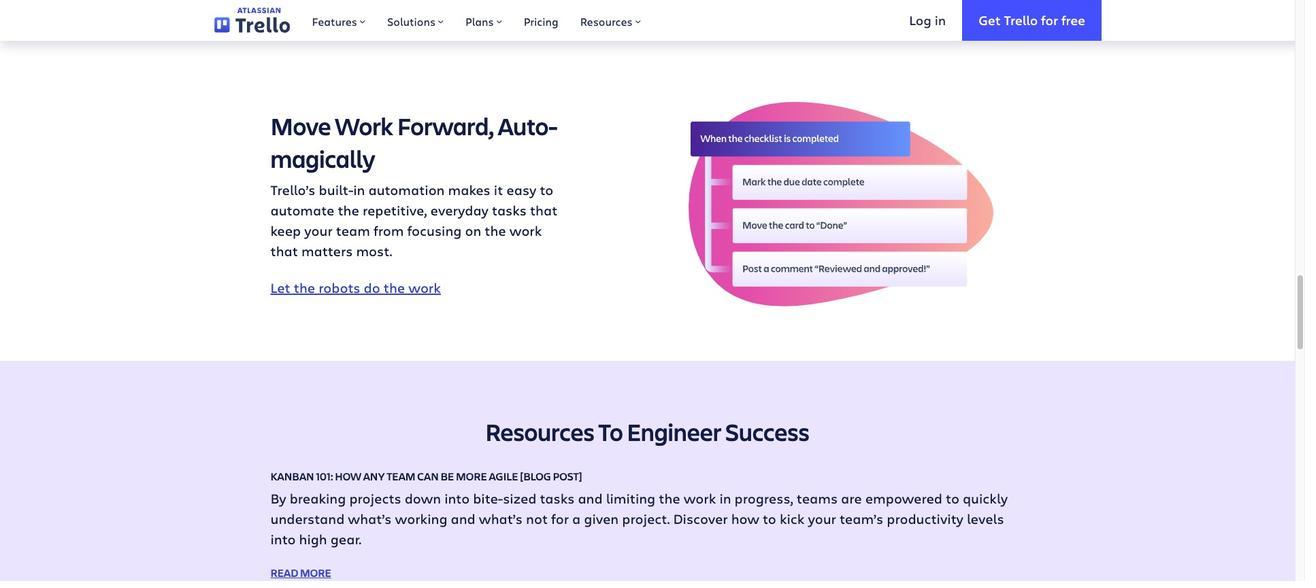 Task type: locate. For each thing, give the bounding box(es) containing it.
1 horizontal spatial that
[[530, 202, 558, 220]]

1 horizontal spatial in
[[720, 490, 731, 508]]

in inside kanban 101: how any team can be more agile [blog post] by breaking projects down into bite-sized tasks and limiting the work in progress, teams are empowered to quickly understand what's working and what's not for a given project. discover how to kick your team's productivity levels into high gear.
[[720, 490, 731, 508]]

automate
[[270, 202, 334, 220]]

into
[[444, 490, 470, 508], [270, 531, 296, 549]]

1 horizontal spatial into
[[444, 490, 470, 508]]

success
[[725, 416, 810, 448]]

1 horizontal spatial work
[[510, 222, 542, 240]]

1 horizontal spatial for
[[1041, 11, 1058, 28]]

0 horizontal spatial work
[[408, 279, 441, 298]]

1 vertical spatial your
[[808, 510, 836, 529]]

it
[[494, 181, 503, 200]]

kick
[[780, 510, 805, 529]]

to inside move work forward, auto- magically trello's built-in automation makes it easy to automate the repetitive, everyday tasks that keep your team from focusing on the work that matters most.
[[540, 181, 553, 200]]

into left high
[[270, 531, 296, 549]]

2 what's from the left
[[479, 510, 523, 529]]

0 vertical spatial tasks
[[492, 202, 527, 220]]

1 vertical spatial for
[[551, 510, 569, 529]]

focusing
[[407, 222, 462, 240]]

in up repetitive,
[[353, 181, 365, 200]]

solutions
[[387, 14, 436, 29]]

tasks down post]
[[540, 490, 575, 508]]

work down easy
[[510, 222, 542, 240]]

1 horizontal spatial your
[[808, 510, 836, 529]]

0 vertical spatial and
[[578, 490, 603, 508]]

0 vertical spatial that
[[530, 202, 558, 220]]

1 vertical spatial in
[[353, 181, 365, 200]]

automation
[[368, 181, 445, 200]]

resources for resources
[[580, 14, 633, 29]]

to left quickly at the right bottom of the page
[[946, 490, 959, 508]]

log
[[909, 11, 931, 28]]

the right do on the left
[[384, 279, 405, 298]]

0 vertical spatial work
[[510, 222, 542, 240]]

in up discover
[[720, 490, 731, 508]]

the up 'project.'
[[659, 490, 680, 508]]

understand
[[270, 510, 345, 529]]

and down bite-
[[451, 510, 476, 529]]

progress,
[[735, 490, 793, 508]]

team
[[336, 222, 370, 240]]

let the robots do the work
[[270, 279, 441, 298]]

the
[[338, 202, 359, 220], [485, 222, 506, 240], [294, 279, 315, 298], [384, 279, 405, 298], [659, 490, 680, 508]]

0 horizontal spatial and
[[451, 510, 476, 529]]

trello
[[1004, 11, 1038, 28]]

0 horizontal spatial that
[[270, 243, 298, 261]]

keep
[[270, 222, 301, 240]]

in inside move work forward, auto- magically trello's built-in automation makes it easy to automate the repetitive, everyday tasks that keep your team from focusing on the work that matters most.
[[353, 181, 365, 200]]

tasks down "it"
[[492, 202, 527, 220]]

to
[[599, 416, 623, 448]]

get
[[979, 11, 1001, 28]]

most.
[[356, 243, 392, 261]]

into down be at the bottom left of the page
[[444, 490, 470, 508]]

to down progress,
[[763, 510, 776, 529]]

2 vertical spatial in
[[720, 490, 731, 508]]

what's
[[348, 510, 392, 529], [479, 510, 523, 529]]

the right 'let'
[[294, 279, 315, 298]]

0 horizontal spatial what's
[[348, 510, 392, 529]]

your inside kanban 101: how any team can be more agile [blog post] by breaking projects down into bite-sized tasks and limiting the work in progress, teams are empowered to quickly understand what's working and what's not for a given project. discover how to kick your team's productivity levels into high gear.
[[808, 510, 836, 529]]

your
[[304, 222, 333, 240], [808, 510, 836, 529]]

discover
[[673, 510, 728, 529]]

quickly
[[963, 490, 1008, 508]]

project.
[[622, 510, 670, 529]]

resources right pricing
[[580, 14, 633, 29]]

that down easy
[[530, 202, 558, 220]]

1 vertical spatial to
[[946, 490, 959, 508]]

what's down projects
[[348, 510, 392, 529]]

1 vertical spatial into
[[270, 531, 296, 549]]

more
[[300, 566, 331, 580]]

and up given
[[578, 490, 603, 508]]

atlassian trello image
[[214, 8, 290, 33]]

be
[[441, 469, 454, 484]]

in right log
[[935, 11, 946, 28]]

to right easy
[[540, 181, 553, 200]]

and
[[578, 490, 603, 508], [451, 510, 476, 529]]

0 vertical spatial to
[[540, 181, 553, 200]]

for left free
[[1041, 11, 1058, 28]]

work inside move work forward, auto- magically trello's built-in automation makes it easy to automate the repetitive, everyday tasks that keep your team from focusing on the work that matters most.
[[510, 222, 542, 240]]

tasks inside kanban 101: how any team can be more agile [blog post] by breaking projects down into bite-sized tasks and limiting the work in progress, teams are empowered to quickly understand what's working and what's not for a given project. discover how to kick your team's productivity levels into high gear.
[[540, 490, 575, 508]]

1 vertical spatial and
[[451, 510, 476, 529]]

for inside kanban 101: how any team can be more agile [blog post] by breaking projects down into bite-sized tasks and limiting the work in progress, teams are empowered to quickly understand what's working and what's not for a given project. discover how to kick your team's productivity levels into high gear.
[[551, 510, 569, 529]]

do
[[364, 279, 380, 298]]

resources up [blog
[[485, 416, 594, 448]]

in
[[935, 11, 946, 28], [353, 181, 365, 200], [720, 490, 731, 508]]

0 horizontal spatial to
[[540, 181, 553, 200]]

that
[[530, 202, 558, 220], [270, 243, 298, 261]]

tasks inside move work forward, auto- magically trello's built-in automation makes it easy to automate the repetitive, everyday tasks that keep your team from focusing on the work that matters most.
[[492, 202, 527, 220]]

easy
[[507, 181, 536, 200]]

for left a
[[551, 510, 569, 529]]

engineer
[[627, 416, 721, 448]]

0 horizontal spatial your
[[304, 222, 333, 240]]

2 vertical spatial work
[[684, 490, 716, 508]]

let the robots do the work link
[[270, 279, 441, 298]]

for
[[1041, 11, 1058, 28], [551, 510, 569, 529]]

to
[[540, 181, 553, 200], [946, 490, 959, 508], [763, 510, 776, 529]]

0 vertical spatial in
[[935, 11, 946, 28]]

features
[[312, 14, 357, 29]]

resources
[[580, 14, 633, 29], [485, 416, 594, 448]]

your down the teams
[[808, 510, 836, 529]]

1 horizontal spatial what's
[[479, 510, 523, 529]]

work up discover
[[684, 490, 716, 508]]

teams
[[797, 490, 838, 508]]

the right on
[[485, 222, 506, 240]]

0 vertical spatial your
[[304, 222, 333, 240]]

log in
[[909, 11, 946, 28]]

0 horizontal spatial for
[[551, 510, 569, 529]]

tasks
[[492, 202, 527, 220], [540, 490, 575, 508]]

makes
[[448, 181, 491, 200]]

repetitive,
[[363, 202, 427, 220]]

levels
[[967, 510, 1004, 529]]

resources inside dropdown button
[[580, 14, 633, 29]]

0 horizontal spatial in
[[353, 181, 365, 200]]

1 vertical spatial resources
[[485, 416, 594, 448]]

the inside kanban 101: how any team can be more agile [blog post] by breaking projects down into bite-sized tasks and limiting the work in progress, teams are empowered to quickly understand what's working and what's not for a given project. discover how to kick your team's productivity levels into high gear.
[[659, 490, 680, 508]]

1 vertical spatial work
[[408, 279, 441, 298]]

0 vertical spatial for
[[1041, 11, 1058, 28]]

pricing
[[524, 14, 559, 29]]

post]
[[553, 469, 582, 484]]

1 vertical spatial that
[[270, 243, 298, 261]]

1 what's from the left
[[348, 510, 392, 529]]

read more
[[270, 566, 331, 580]]

more
[[456, 469, 487, 484]]

let
[[270, 279, 290, 298]]

1 horizontal spatial tasks
[[540, 490, 575, 508]]

0 horizontal spatial tasks
[[492, 202, 527, 220]]

plans
[[466, 14, 494, 29]]

a
[[572, 510, 581, 529]]

read
[[270, 566, 298, 580]]

0 vertical spatial resources
[[580, 14, 633, 29]]

[blog
[[520, 469, 551, 484]]

get trello for free link
[[962, 0, 1102, 41]]

work
[[510, 222, 542, 240], [408, 279, 441, 298], [684, 490, 716, 508]]

2 vertical spatial to
[[763, 510, 776, 529]]

work right do on the left
[[408, 279, 441, 298]]

1 vertical spatial tasks
[[540, 490, 575, 508]]

what's down bite-
[[479, 510, 523, 529]]

1 horizontal spatial to
[[763, 510, 776, 529]]

2 horizontal spatial work
[[684, 490, 716, 508]]

plans button
[[455, 0, 513, 41]]

that down keep
[[270, 243, 298, 261]]

your up matters
[[304, 222, 333, 240]]



Task type: vqa. For each thing, say whether or not it's contained in the screenshot.
pricing Link on the top of page
yes



Task type: describe. For each thing, give the bounding box(es) containing it.
pricing link
[[513, 0, 569, 41]]

2 horizontal spatial to
[[946, 490, 959, 508]]

2 horizontal spatial in
[[935, 11, 946, 28]]

how
[[731, 510, 759, 529]]

0 horizontal spatial into
[[270, 531, 296, 549]]

trello's
[[270, 181, 315, 200]]

kanban 101: how any team can be more agile [blog post] by breaking projects down into bite-sized tasks and limiting the work in progress, teams are empowered to quickly understand what's working and what's not for a given project. discover how to kick your team's productivity levels into high gear.
[[270, 469, 1008, 549]]

from
[[374, 222, 404, 240]]

sized
[[503, 490, 537, 508]]

kanban
[[270, 469, 314, 484]]

on
[[465, 222, 481, 240]]

empowered
[[865, 490, 943, 508]]

resources to engineer success
[[485, 416, 810, 448]]

forward,
[[397, 110, 494, 142]]

built-
[[319, 181, 353, 200]]

features button
[[301, 0, 376, 41]]

auto-
[[498, 110, 558, 142]]

gear.
[[331, 531, 361, 549]]

101:
[[316, 469, 333, 484]]

can
[[417, 469, 439, 484]]

down
[[405, 490, 441, 508]]

log in link
[[893, 0, 962, 41]]

your inside move work forward, auto- magically trello's built-in automation makes it easy to automate the repetitive, everyday tasks that keep your team from focusing on the work that matters most.
[[304, 222, 333, 240]]

an image showing an example of automation on a trello board image
[[689, 102, 994, 307]]

team
[[387, 469, 416, 484]]

productivity
[[887, 510, 963, 529]]

resources button
[[569, 0, 652, 41]]

bite-
[[473, 490, 503, 508]]

limiting
[[606, 490, 655, 508]]

not
[[526, 510, 548, 529]]

for inside 'link'
[[1041, 11, 1058, 28]]

team's
[[840, 510, 883, 529]]

projects
[[349, 490, 401, 508]]

how
[[335, 469, 361, 484]]

matters
[[301, 243, 353, 261]]

are
[[841, 490, 862, 508]]

breaking
[[290, 490, 346, 508]]

by
[[270, 490, 286, 508]]

free
[[1061, 11, 1085, 28]]

get trello for free
[[979, 11, 1085, 28]]

the up team
[[338, 202, 359, 220]]

move work forward, auto- magically trello's built-in automation makes it easy to automate the repetitive, everyday tasks that keep your team from focusing on the work that matters most.
[[270, 110, 558, 261]]

move
[[270, 110, 331, 142]]

solutions button
[[376, 0, 455, 41]]

1 horizontal spatial and
[[578, 490, 603, 508]]

agile
[[489, 469, 518, 484]]

given
[[584, 510, 619, 529]]

high
[[299, 531, 327, 549]]

work inside kanban 101: how any team can be more agile [blog post] by breaking projects down into bite-sized tasks and limiting the work in progress, teams are empowered to quickly understand what's working and what's not for a given project. discover how to kick your team's productivity levels into high gear.
[[684, 490, 716, 508]]

read more link
[[270, 566, 331, 580]]

work
[[335, 110, 393, 142]]

everyday
[[430, 202, 489, 220]]

any
[[363, 469, 385, 484]]

working
[[395, 510, 447, 529]]

robots
[[319, 279, 360, 298]]

resources for resources to engineer success
[[485, 416, 594, 448]]

0 vertical spatial into
[[444, 490, 470, 508]]

magically
[[270, 142, 375, 175]]



